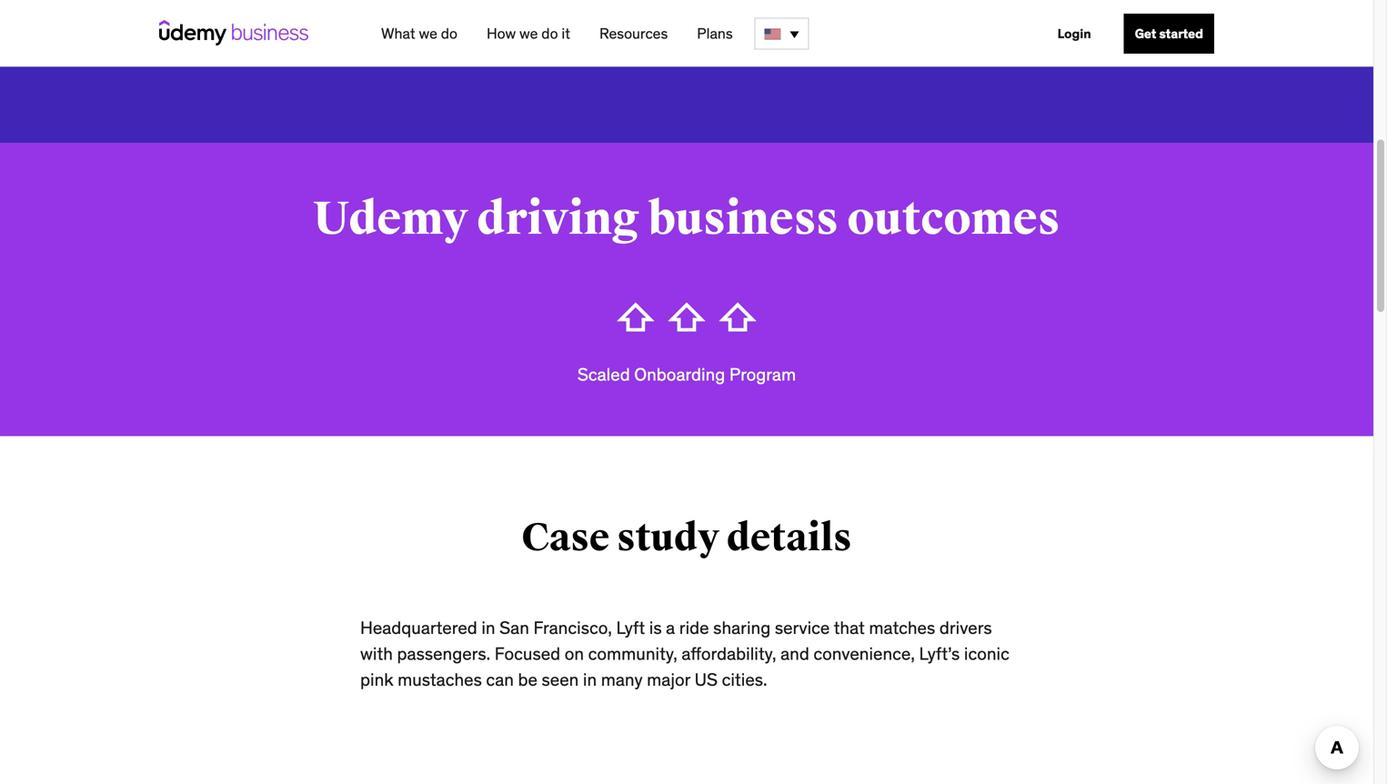 Task type: locate. For each thing, give the bounding box(es) containing it.
0 horizontal spatial in
[[481, 617, 495, 639]]

2 we from the left
[[519, 24, 538, 43]]

focused
[[495, 643, 560, 664]]

we inside how we do it popup button
[[519, 24, 538, 43]]

in
[[481, 617, 495, 639], [583, 669, 597, 690]]

⇧ up program
[[716, 296, 759, 342]]

what we do
[[381, 24, 457, 43]]

we right how at the left
[[519, 24, 538, 43]]

1 ⇧ from the left
[[614, 296, 657, 342]]

do inside 'dropdown button'
[[441, 24, 457, 43]]

community,
[[588, 643, 677, 664]]

outcomes
[[847, 191, 1060, 247]]

headquartered
[[360, 617, 477, 639]]

we
[[419, 24, 437, 43], [519, 24, 538, 43]]

in left san
[[481, 617, 495, 639]]

1 horizontal spatial we
[[519, 24, 538, 43]]

0 horizontal spatial do
[[441, 24, 457, 43]]

⇧ up scaled
[[614, 296, 657, 342]]

2 do from the left
[[541, 24, 558, 43]]

we inside what we do 'dropdown button'
[[419, 24, 437, 43]]

matches
[[869, 617, 935, 639]]

do for how we do it
[[541, 24, 558, 43]]

major
[[647, 669, 690, 690]]

get
[[1135, 25, 1156, 42]]

1 horizontal spatial ⇧
[[665, 296, 708, 342]]

do
[[441, 24, 457, 43], [541, 24, 558, 43]]

how we do it button
[[479, 17, 578, 50]]

1 do from the left
[[441, 24, 457, 43]]

get started link
[[1124, 14, 1214, 54]]

1 horizontal spatial in
[[583, 669, 597, 690]]

do right what on the left top of page
[[441, 24, 457, 43]]

1 we from the left
[[419, 24, 437, 43]]

0 horizontal spatial ⇧
[[614, 296, 657, 342]]

study
[[617, 514, 720, 562]]

plans
[[697, 24, 733, 43]]

and
[[781, 643, 809, 664]]

many
[[601, 669, 643, 690]]

driving
[[477, 191, 640, 247]]

⇧
[[614, 296, 657, 342], [665, 296, 708, 342], [716, 296, 759, 342]]

is
[[649, 617, 662, 639]]

do inside popup button
[[541, 24, 558, 43]]

can
[[486, 669, 514, 690]]

lyft
[[616, 617, 645, 639]]

0 horizontal spatial we
[[419, 24, 437, 43]]

what
[[381, 24, 415, 43]]

service
[[775, 617, 830, 639]]

mustaches
[[398, 669, 482, 690]]

1 vertical spatial in
[[583, 669, 597, 690]]

resources
[[599, 24, 668, 43]]

2 horizontal spatial ⇧
[[716, 296, 759, 342]]

what we do button
[[374, 17, 465, 50]]

pink
[[360, 669, 393, 690]]

affordability,
[[682, 643, 776, 664]]

⇧ up the scaled onboarding program
[[665, 296, 708, 342]]

0 vertical spatial in
[[481, 617, 495, 639]]

1 horizontal spatial do
[[541, 24, 558, 43]]

we right what on the left top of page
[[419, 24, 437, 43]]

case study details
[[522, 514, 852, 562]]

in right "seen"
[[583, 669, 597, 690]]

ride
[[679, 617, 709, 639]]

resources button
[[592, 17, 675, 50]]

do left it
[[541, 24, 558, 43]]

convenience,
[[814, 643, 915, 664]]

lyft's
[[919, 643, 960, 664]]

scaled onboarding program
[[578, 363, 796, 385]]

details
[[727, 514, 852, 562]]



Task type: vqa. For each thing, say whether or not it's contained in the screenshot.
organization
no



Task type: describe. For each thing, give the bounding box(es) containing it.
drivers
[[939, 617, 992, 639]]

a
[[666, 617, 675, 639]]

get started
[[1135, 25, 1203, 42]]

business
[[648, 191, 839, 247]]

udemy business image
[[159, 20, 308, 45]]

how
[[487, 24, 516, 43]]

passengers.
[[397, 643, 490, 664]]

be
[[518, 669, 537, 690]]

scaled
[[578, 363, 630, 385]]

udemy driving business outcomes
[[313, 191, 1060, 247]]

login button
[[1047, 14, 1102, 54]]

case
[[522, 514, 610, 562]]

started
[[1159, 25, 1203, 42]]

menu navigation
[[367, 0, 1214, 67]]

plans button
[[690, 17, 740, 50]]

program
[[729, 363, 796, 385]]

we for how
[[519, 24, 538, 43]]

2 ⇧ from the left
[[665, 296, 708, 342]]

seen
[[542, 669, 579, 690]]

3 ⇧ from the left
[[716, 296, 759, 342]]

sharing
[[713, 617, 771, 639]]

⇧ ⇧ ⇧
[[614, 296, 759, 342]]

headquartered in san francisco, lyft is a ride sharing service that matches drivers with passengers. focused on community, affordability, and convenience, lyft's iconic pink mustaches can be seen in many major us cities.
[[360, 617, 1010, 690]]

it
[[562, 24, 570, 43]]

cities.
[[722, 669, 767, 690]]

iconic
[[964, 643, 1010, 664]]

san
[[500, 617, 529, 639]]

us
[[695, 669, 718, 690]]

that
[[834, 617, 865, 639]]

do for what we do
[[441, 24, 457, 43]]

we for what
[[419, 24, 437, 43]]

francisco,
[[533, 617, 612, 639]]

login
[[1058, 25, 1091, 42]]

with
[[360, 643, 393, 664]]

onboarding
[[634, 363, 725, 385]]

udemy
[[313, 191, 468, 247]]

on
[[565, 643, 584, 664]]

how we do it
[[487, 24, 570, 43]]



